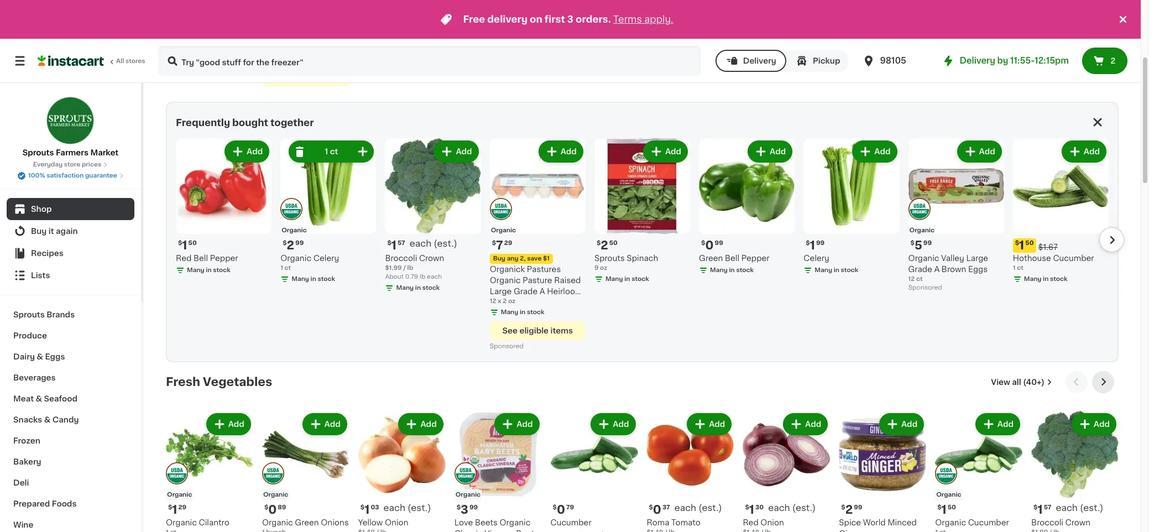 Task type: describe. For each thing, give the bounding box(es) containing it.
add button for red bell pepper
[[226, 142, 268, 161]]

world
[[863, 519, 886, 527]]

bag inside buy 2, get 25% off chelan fresh sugarbee apples bag 2 lb bag
[[467, 44, 479, 50]]

pepper for 0
[[742, 255, 770, 262]]

many in stock down hothouse cucumber 1 ct at the right of page
[[1024, 276, 1068, 282]]

medium hass avocado 1 ct
[[262, 23, 315, 50]]

a inside organick pastures organic pasture raised large grade a heirloom colored eggs
[[540, 288, 545, 295]]

many in stock down organic celery 1 ct
[[292, 276, 335, 282]]

many in stock inside button
[[850, 33, 894, 39]]

pickup button
[[787, 50, 849, 72]]

classic
[[455, 530, 483, 532]]

all stores
[[116, 58, 145, 64]]

1 vertical spatial $ 1 57
[[1034, 504, 1052, 516]]

many down 0.43
[[369, 42, 387, 48]]

view
[[991, 378, 1011, 386]]

0 horizontal spatial oz
[[508, 298, 516, 304]]

delivery by 11:55-12:15pm
[[960, 56, 1069, 65]]

99 for love beets organic classic vinegar beets
[[470, 505, 478, 511]]

98105 button
[[863, 45, 929, 76]]

pepper for 1
[[210, 255, 238, 262]]

add for organic cilantro
[[228, 420, 244, 428]]

0 for $ 0 99
[[706, 240, 714, 251]]

product group containing chelan fresh sugarbee apples bag
[[455, 0, 542, 85]]

50 for red bell pepper
[[188, 240, 197, 246]]

& for dairy
[[37, 353, 43, 361]]

$ 1 50 inside $1.50 original price: $1.67 "element"
[[1016, 240, 1034, 251]]

organic inside organic strawberries 16 oz
[[647, 12, 678, 19]]

hass
[[296, 23, 315, 30]]

add for spice world minced ginger
[[902, 420, 918, 428]]

product group containing mandarins bag
[[551, 0, 638, 75]]

1 vertical spatial $1.57 each (estimated) element
[[1032, 503, 1119, 517]]

$ 5 99
[[911, 240, 932, 251]]

snacks & candy link
[[7, 409, 134, 430]]

50 for sprouts spinach
[[609, 240, 618, 246]]

eggs inside organic valley large grade a brown eggs 12 ct
[[969, 266, 988, 273]]

0.43
[[378, 31, 392, 37]]

buy for buy 2, get 25% off
[[554, 13, 566, 19]]

add button for green bell pepper
[[749, 142, 792, 161]]

100% satisfaction guarantee
[[28, 173, 117, 179]]

bakery
[[13, 458, 41, 466]]

2, for buy 2, get 25% off chelan fresh sugarbee apples bag 2 lb bag
[[472, 13, 477, 19]]

add for love beets organic classic vinegar beets
[[517, 420, 533, 428]]

1 inside "element"
[[1020, 240, 1025, 251]]

$ inside $ 5 99
[[911, 240, 915, 246]]

onion for yellow onion
[[385, 519, 408, 527]]

broccoli crown
[[1032, 519, 1091, 527]]

many down 0.79
[[396, 285, 414, 291]]

12:15pm
[[1035, 56, 1069, 65]]

$ inside '$ 0 89'
[[264, 505, 268, 511]]

all
[[116, 58, 124, 64]]

ct inside organic valley large grade a brown eggs 12 ct
[[917, 276, 923, 282]]

orders.
[[576, 15, 611, 24]]

99 for celery
[[816, 240, 825, 246]]

buy for buy 2, get 25% off chelan fresh sugarbee apples bag 2 lb bag
[[458, 13, 470, 19]]

(est.) for red onion
[[793, 503, 816, 512]]

prepared foods link
[[7, 493, 134, 514]]

by
[[998, 56, 1009, 65]]

red onion
[[743, 519, 784, 527]]

frequently
[[176, 118, 230, 127]]

sprouts for sprouts farmers market
[[23, 149, 54, 157]]

limited time offer region
[[0, 0, 1117, 39]]

many down avocado
[[273, 55, 291, 61]]

0 horizontal spatial eligible
[[288, 73, 317, 81]]

each (est.) for yellow onion
[[384, 503, 431, 512]]

29 for 1
[[178, 505, 187, 511]]

service type group
[[716, 50, 849, 72]]

99 for organic celery
[[295, 240, 304, 246]]

snacks & candy
[[13, 416, 79, 424]]

many in stock down about 0.43 lb each
[[369, 42, 413, 48]]

foods
[[52, 500, 77, 508]]

ct inside hothouse cucumber 1 ct
[[1017, 265, 1024, 271]]

many down $ 1 99
[[815, 267, 833, 273]]

1 vertical spatial green
[[295, 519, 319, 527]]

add for celery
[[875, 148, 891, 155]]

many in stock down medium hass avocado 1 ct
[[273, 55, 317, 61]]

$ 1 03
[[361, 504, 379, 516]]

love beets organic classic vinegar beets
[[455, 519, 539, 532]]

$ inside '$ 7 29'
[[492, 240, 496, 246]]

snacks
[[13, 416, 42, 424]]

0 for $ 0 79
[[557, 504, 565, 516]]

many in stock down $ 1 99
[[815, 267, 859, 273]]

colored
[[490, 299, 521, 307]]

2, for buy 2, get 25% off
[[568, 13, 574, 19]]

0 vertical spatial beets
[[475, 519, 498, 527]]

add button for organic cilantro
[[207, 414, 250, 434]]

0 horizontal spatial 12
[[490, 298, 496, 304]]

sprouts for sprouts spinach 9 oz
[[595, 255, 625, 262]]

add button for spice world minced ginger
[[881, 414, 923, 434]]

$ inside $ 0 79
[[553, 505, 557, 511]]

each up yellow onion
[[384, 503, 405, 512]]

shop link
[[7, 198, 134, 220]]

buy any 2, save $1
[[493, 256, 550, 262]]

organick pastures organic pasture raised large grade a heirloom colored eggs
[[490, 266, 583, 307]]

tomato
[[672, 519, 701, 527]]

30
[[756, 505, 764, 511]]

many in stock down about 0.41 lb each
[[177, 42, 221, 48]]

buy for buy it again
[[31, 227, 47, 235]]

each (est.) up broccoli crown $1.99 / lb about 0.79 lb each
[[410, 239, 457, 248]]

fresh inside buy 2, get 25% off chelan fresh sugarbee apples bag 2 lb bag
[[484, 23, 505, 30]]

x
[[498, 298, 502, 304]]

(est.) for yellow onion
[[408, 503, 431, 512]]

vinegar
[[485, 530, 514, 532]]

lb inside buy 2, get 25% off chelan fresh sugarbee apples bag 2 lb bag
[[460, 44, 466, 50]]

sponsored badge image for product group containing 5
[[909, 285, 942, 291]]

mandarins bag 3 lb bag
[[551, 23, 609, 39]]

get for buy 2, get 25% off chelan fresh sugarbee apples bag 2 lb bag
[[479, 13, 489, 19]]

$ 1 99
[[806, 240, 825, 251]]

1 ct
[[325, 148, 338, 155]]

items for the leftmost see eligible items "button"
[[319, 73, 341, 81]]

organic cucumber
[[936, 519, 1009, 527]]

prepared
[[13, 500, 50, 508]]

$ inside $ 0 37 each (est.)
[[649, 505, 653, 511]]

dairy
[[13, 353, 35, 361]]

off for buy 2, get 25% off
[[602, 13, 611, 19]]

$ 2 99 for organic celery
[[283, 240, 304, 251]]

$ inside $ 3 99
[[457, 505, 461, 511]]

$ 1 29
[[168, 504, 187, 516]]

spinach
[[627, 255, 658, 262]]

1 horizontal spatial green
[[699, 255, 723, 262]]

5
[[915, 240, 923, 251]]

see eligible items for the rightmost see eligible items "button"
[[503, 327, 573, 335]]

product group containing 3
[[455, 411, 542, 532]]

everyday
[[33, 162, 63, 168]]

lists link
[[7, 264, 134, 287]]

79
[[566, 505, 574, 511]]

each right 0.43
[[401, 31, 416, 37]]

many in stock down green bell pepper
[[710, 267, 754, 273]]

organic cilantro
[[166, 519, 229, 527]]

hothouse cucumber 1 ct
[[1013, 255, 1095, 271]]

add for green bell pepper
[[770, 148, 786, 155]]

3 inside limited time offer region
[[567, 15, 574, 24]]

many down colored
[[501, 309, 519, 315]]

0 horizontal spatial see eligible items button
[[262, 67, 349, 86]]

off for buy 2, get 25% off chelan fresh sugarbee apples bag 2 lb bag
[[506, 13, 515, 19]]

beverages link
[[7, 367, 134, 388]]

(est.) up broccoli crown $1.99 / lb about 0.79 lb each
[[434, 239, 457, 248]]

meat & seafood link
[[7, 388, 134, 409]]

100% satisfaction guarantee button
[[17, 169, 124, 180]]

organic inside organic celery 1 ct
[[281, 255, 312, 262]]

$ 0 99
[[701, 240, 723, 251]]

satisfaction
[[47, 173, 84, 179]]

1 horizontal spatial 57
[[1044, 505, 1052, 511]]

onion for red onion
[[761, 519, 784, 527]]

about 0.41 lb each
[[166, 31, 222, 37]]

avocado
[[262, 34, 296, 41]]

2 vertical spatial 3
[[461, 504, 469, 516]]

ct inside medium hass avocado 1 ct
[[266, 44, 273, 50]]

2 button
[[1083, 48, 1128, 74]]

lb right 0.79
[[420, 274, 426, 280]]

red for red bell pepper
[[176, 255, 192, 262]]

$ 1 50 for bell
[[178, 240, 197, 251]]

many in stock down 0.79
[[396, 285, 440, 291]]

each (est.) for broccoli crown
[[1056, 503, 1104, 512]]

add for organic green onions
[[324, 420, 341, 428]]

bag inside 'mandarins bag 3 lb bag'
[[593, 23, 609, 30]]

broccoli for broccoli crown
[[1032, 519, 1064, 527]]

$1
[[543, 256, 550, 262]]

increment quantity of organic celery image
[[356, 145, 370, 158]]

many down red bell pepper
[[187, 267, 205, 273]]

each inside $ 0 37 each (est.)
[[675, 503, 697, 512]]

1 inside organic celery 1 ct
[[281, 265, 283, 271]]

sprouts farmers market logo image
[[46, 96, 95, 145]]

first
[[545, 15, 565, 24]]

$1.67
[[1039, 243, 1058, 251]]

items for the rightmost see eligible items "button"
[[551, 327, 573, 335]]

item badge image for organic celery
[[281, 198, 303, 220]]

many in stock down organic strawberries 16 oz
[[658, 33, 702, 39]]

beverages
[[13, 374, 56, 382]]

produce
[[13, 332, 47, 340]]

delivery button
[[716, 50, 787, 72]]

organic inside love beets organic classic vinegar beets
[[500, 519, 531, 527]]

12 x 2 oz
[[490, 298, 516, 304]]

add button for organic cucumber
[[977, 414, 1020, 434]]

sponsored badge image down colored
[[490, 343, 523, 350]]

meat
[[13, 395, 34, 403]]

remove organic celery image
[[293, 145, 307, 158]]

brown
[[942, 266, 967, 273]]

many down sprouts spinach 9 oz on the right of the page
[[606, 276, 623, 282]]

each up broccoli crown $1.99 / lb about 0.79 lb each
[[410, 239, 432, 248]]

$ 0 37 each (est.)
[[649, 503, 722, 516]]

Search field
[[159, 46, 700, 75]]

sponsored badge image for product group containing chelan fresh sugarbee apples bag
[[455, 76, 488, 82]]

in inside button
[[869, 33, 875, 39]]

large inside organic valley large grade a brown eggs 12 ct
[[967, 255, 989, 262]]

frequently bought together
[[176, 118, 314, 127]]

$1.30 each (estimated) element
[[743, 503, 830, 517]]

on
[[530, 15, 543, 24]]

broccoli crown $1.99 / lb about 0.79 lb each
[[385, 255, 444, 280]]

2 celery from the left
[[804, 255, 830, 262]]

grade inside organick pastures organic pasture raised large grade a heirloom colored eggs
[[514, 288, 538, 295]]

2 inside buy 2, get 25% off chelan fresh sugarbee apples bag 2 lb bag
[[455, 44, 458, 50]]

pasture
[[523, 277, 552, 284]]

1 inside hothouse cucumber 1 ct
[[1013, 265, 1016, 271]]

many inside button
[[850, 33, 868, 39]]

apples
[[494, 34, 521, 41]]

a inside organic valley large grade a brown eggs 12 ct
[[935, 266, 940, 273]]

cucumber for hothouse cucumber 1 ct
[[1054, 255, 1095, 262]]

minced
[[888, 519, 917, 527]]

large inside organick pastures organic pasture raised large grade a heirloom colored eggs
[[490, 288, 512, 295]]

farmers
[[56, 149, 89, 157]]

1 horizontal spatial see eligible items button
[[490, 321, 586, 340]]

add button for roma tomato
[[688, 414, 731, 434]]

item carousel region containing fresh vegetables
[[166, 371, 1119, 532]]

item badge image for buy any 2, save $1
[[490, 198, 512, 220]]

item carousel region containing 1
[[160, 134, 1125, 357]]

each right 0.41
[[207, 31, 222, 37]]

fresh vegetables
[[166, 376, 272, 388]]

lb right 0.41
[[200, 31, 206, 37]]

$1.99
[[385, 265, 402, 271]]

see for the leftmost see eligible items "button"
[[271, 73, 286, 81]]

red bell pepper
[[176, 255, 238, 262]]

organic inside organick pastures organic pasture raised large grade a heirloom colored eggs
[[490, 277, 521, 284]]

add button for yellow onion
[[400, 414, 442, 434]]

many in stock down colored
[[501, 309, 545, 315]]

100%
[[28, 173, 45, 179]]

0 horizontal spatial cucumber
[[551, 519, 592, 527]]

chelan
[[455, 23, 482, 30]]

99 for green bell pepper
[[715, 240, 723, 246]]

sponsored badge image for product group containing many in stock
[[839, 44, 873, 50]]

1 horizontal spatial 2,
[[520, 256, 526, 262]]

store
[[64, 162, 80, 168]]



Task type: locate. For each thing, give the bounding box(es) containing it.
1 pepper from the left
[[210, 255, 238, 262]]

None search field
[[158, 45, 701, 76]]

sponsored badge image down organic valley large grade a brown eggs 12 ct
[[909, 285, 942, 291]]

see down colored
[[503, 327, 518, 335]]

0 horizontal spatial 29
[[178, 505, 187, 511]]

cucumber inside hothouse cucumber 1 ct
[[1054, 255, 1095, 262]]

each (est.) inside $1.30 each (estimated) element
[[768, 503, 816, 512]]

1 horizontal spatial 25%
[[587, 13, 600, 19]]

each
[[207, 31, 222, 37], [401, 31, 416, 37], [410, 239, 432, 248], [427, 274, 442, 280], [384, 503, 405, 512], [675, 503, 697, 512], [768, 503, 790, 512], [1056, 503, 1078, 512]]

1 horizontal spatial $1.57 each (estimated) element
[[1032, 503, 1119, 517]]

section
[[160, 102, 1125, 362]]

eggs
[[969, 266, 988, 273], [523, 299, 542, 307], [45, 353, 65, 361]]

item badge image
[[281, 198, 303, 220], [166, 462, 188, 484], [936, 462, 958, 484]]

buy left it at the left top of the page
[[31, 227, 47, 235]]

0 horizontal spatial 2,
[[472, 13, 477, 19]]

a
[[935, 266, 940, 273], [540, 288, 545, 295]]

1 25% from the left
[[491, 13, 504, 19]]

1 horizontal spatial fresh
[[484, 23, 505, 30]]

spice world minced ginger
[[839, 519, 917, 532]]

recipes link
[[7, 242, 134, 264]]

crown for broccoli crown $1.99 / lb about 0.79 lb each
[[419, 255, 444, 262]]

$ 3 99
[[457, 504, 478, 516]]

1 horizontal spatial large
[[967, 255, 989, 262]]

onion
[[385, 519, 408, 527], [761, 519, 784, 527]]

1 horizontal spatial oz
[[600, 265, 608, 271]]

add for red onion
[[805, 420, 822, 428]]

50 inside $ 2 50
[[609, 240, 618, 246]]

1 vertical spatial fresh
[[166, 376, 200, 388]]

about down $1.99
[[385, 274, 404, 280]]

$ inside $ 1 29
[[168, 505, 172, 511]]

stock inside button
[[877, 33, 894, 39]]

item badge image for 5
[[909, 198, 931, 220]]

raised
[[554, 277, 581, 284]]

bag down mandarins
[[564, 33, 575, 39]]

2 get from the left
[[575, 13, 586, 19]]

delivery by 11:55-12:15pm link
[[942, 54, 1069, 67]]

item badge image for 0
[[262, 462, 284, 484]]

$
[[178, 240, 182, 246], [283, 240, 287, 246], [387, 240, 392, 246], [492, 240, 496, 246], [701, 240, 706, 246], [806, 240, 810, 246], [911, 240, 915, 246], [597, 240, 601, 246], [1016, 240, 1020, 246], [168, 505, 172, 511], [361, 505, 365, 511], [649, 505, 653, 511], [842, 505, 846, 511], [264, 505, 268, 511], [457, 505, 461, 511], [553, 505, 557, 511], [745, 505, 749, 511], [938, 505, 942, 511], [1034, 505, 1038, 511]]

0 horizontal spatial $ 2 99
[[283, 240, 304, 251]]

large right valley
[[967, 255, 989, 262]]

2 horizontal spatial about
[[385, 274, 404, 280]]

0 vertical spatial 12
[[909, 276, 915, 282]]

see eligible items button down colored
[[490, 321, 586, 340]]

get inside buy 2, get 25% off chelan fresh sugarbee apples bag 2 lb bag
[[479, 13, 489, 19]]

37
[[663, 505, 670, 511]]

strawberries
[[680, 12, 729, 19]]

99 inside $ 0 99
[[715, 240, 723, 246]]

$ inside $ 1 30
[[745, 505, 749, 511]]

many up 98105 popup button
[[850, 33, 868, 39]]

/
[[403, 265, 406, 271]]

each (est.) up broccoli crown
[[1056, 503, 1104, 512]]

12 down 5
[[909, 276, 915, 282]]

eggs inside "link"
[[45, 353, 65, 361]]

sprouts brands link
[[7, 304, 134, 325]]

fresh
[[484, 23, 505, 30], [166, 376, 200, 388]]

50 inside $1.50 original price: $1.67 "element"
[[1026, 240, 1034, 246]]

2 horizontal spatial oz
[[655, 22, 662, 28]]

$ 2 99 up organic celery 1 ct
[[283, 240, 304, 251]]

add button for celery
[[854, 142, 896, 161]]

see eligible items
[[271, 73, 341, 81], [503, 327, 573, 335]]

pepper
[[210, 255, 238, 262], [742, 255, 770, 262]]

oz inside sprouts spinach 9 oz
[[600, 265, 608, 271]]

0 vertical spatial sprouts
[[23, 149, 54, 157]]

$1.03 each (estimated) element
[[358, 503, 446, 517]]

1 vertical spatial see eligible items button
[[490, 321, 586, 340]]

green left onions
[[295, 519, 319, 527]]

0 horizontal spatial item badge image
[[166, 462, 188, 484]]

add button for love beets organic classic vinegar beets
[[496, 414, 539, 434]]

1 onion from the left
[[385, 519, 408, 527]]

1 bell from the left
[[194, 255, 208, 262]]

see eligible items down medium hass avocado 1 ct
[[271, 73, 341, 81]]

1 horizontal spatial delivery
[[960, 56, 996, 65]]

& inside "link"
[[37, 353, 43, 361]]

2, inside buy 2, get 25% off chelan fresh sugarbee apples bag 2 lb bag
[[472, 13, 477, 19]]

get up mandarins
[[575, 13, 586, 19]]

0 vertical spatial 57
[[398, 240, 405, 246]]

buy for buy any 2, save $1
[[493, 256, 506, 262]]

bag down on
[[523, 34, 539, 41]]

1 horizontal spatial eggs
[[523, 299, 542, 307]]

1 celery from the left
[[313, 255, 339, 262]]

red for red onion
[[743, 519, 759, 527]]

broccoli inside broccoli crown $1.99 / lb about 0.79 lb each
[[385, 255, 417, 262]]

99 inside $ 5 99
[[924, 240, 932, 246]]

about for about 0.43 lb each
[[358, 31, 377, 37]]

green
[[699, 255, 723, 262], [295, 519, 319, 527]]

& right dairy
[[37, 353, 43, 361]]

29 right 7
[[504, 240, 512, 246]]

0 vertical spatial $ 2 99
[[283, 240, 304, 251]]

2 onion from the left
[[761, 519, 784, 527]]

0 vertical spatial $1.57 each (estimated) element
[[385, 238, 481, 253]]

item badge image for organic cilantro
[[166, 462, 188, 484]]

(est.) inside '$1.03 each (estimated)' element
[[408, 503, 431, 512]]

$ inside $ 1 03
[[361, 505, 365, 511]]

(est.) for broccoli crown
[[1080, 503, 1104, 512]]

1 horizontal spatial items
[[551, 327, 573, 335]]

2 off from the left
[[602, 13, 611, 19]]

25% down $4.99 element
[[587, 13, 600, 19]]

lb
[[200, 31, 206, 37], [394, 31, 399, 37], [556, 33, 562, 39], [460, 44, 466, 50], [407, 265, 413, 271], [420, 274, 426, 280]]

0 vertical spatial items
[[319, 73, 341, 81]]

item badge image up $ 3 99
[[455, 462, 477, 484]]

1 horizontal spatial bag
[[564, 33, 575, 39]]

any
[[507, 256, 519, 262]]

crown inside broccoli crown $1.99 / lb about 0.79 lb each
[[419, 255, 444, 262]]

$ inside $ 2 50
[[597, 240, 601, 246]]

0 horizontal spatial large
[[490, 288, 512, 295]]

12 inside organic valley large grade a brown eggs 12 ct
[[909, 276, 915, 282]]

each up tomato
[[675, 503, 697, 512]]

25% for buy 2, get 25% off chelan fresh sugarbee apples bag 2 lb bag
[[491, 13, 504, 19]]

0 vertical spatial broccoli
[[385, 255, 417, 262]]

organick
[[490, 266, 525, 273]]

03
[[371, 505, 379, 511]]

buy inside buy it again link
[[31, 227, 47, 235]]

0 horizontal spatial red
[[176, 255, 192, 262]]

$ 7 29
[[492, 240, 512, 251]]

seafood
[[44, 395, 77, 403]]

about left 0.43
[[358, 31, 377, 37]]

add button for red onion
[[784, 414, 827, 434]]

oz inside organic strawberries 16 oz
[[655, 22, 662, 28]]

0 horizontal spatial $ 1 57
[[387, 240, 405, 251]]

25% for buy 2, get 25% off
[[587, 13, 600, 19]]

each right 0.79
[[427, 274, 442, 280]]

ct inside organic celery 1 ct
[[285, 265, 291, 271]]

off up apples
[[506, 13, 515, 19]]

0 vertical spatial see
[[271, 73, 286, 81]]

0 horizontal spatial bag
[[523, 34, 539, 41]]

1 off from the left
[[506, 13, 515, 19]]

roma
[[647, 519, 670, 527]]

see inside the item carousel region
[[503, 327, 518, 335]]

2 vertical spatial eggs
[[45, 353, 65, 361]]

0 vertical spatial grade
[[909, 266, 933, 273]]

$ inside "element"
[[1016, 240, 1020, 246]]

29 inside '$ 7 29'
[[504, 240, 512, 246]]

0 horizontal spatial grade
[[514, 288, 538, 295]]

it
[[49, 227, 54, 235]]

0 vertical spatial 29
[[504, 240, 512, 246]]

$ 2 99 for spice world minced ginger
[[842, 504, 863, 516]]

wine
[[13, 521, 33, 529]]

cucumber for organic cucumber
[[968, 519, 1009, 527]]

grade down $ 5 99
[[909, 266, 933, 273]]

each (est.) inside '$1.03 each (estimated)' element
[[384, 503, 431, 512]]

many in stock up the 98105
[[850, 33, 894, 39]]

shop
[[31, 205, 52, 213]]

oz for organic strawberries
[[655, 22, 662, 28]]

29 inside $ 1 29
[[178, 505, 187, 511]]

add button
[[226, 142, 268, 161], [435, 142, 478, 161], [540, 142, 582, 161], [644, 142, 687, 161], [749, 142, 792, 161], [854, 142, 896, 161], [958, 142, 1001, 161], [1063, 142, 1106, 161], [207, 414, 250, 434], [303, 414, 346, 434], [400, 414, 442, 434], [496, 414, 539, 434], [592, 414, 635, 434], [688, 414, 731, 434], [784, 414, 827, 434], [881, 414, 923, 434], [977, 414, 1020, 434], [1073, 414, 1116, 434]]

$1.50 original price: $1.67 element
[[1013, 238, 1109, 253]]

get for buy 2, get 25% off
[[575, 13, 586, 19]]

2 vertical spatial sprouts
[[13, 311, 45, 319]]

1 vertical spatial &
[[36, 395, 42, 403]]

12
[[909, 276, 915, 282], [490, 298, 496, 304]]

0 vertical spatial eggs
[[969, 266, 988, 273]]

each up broccoli crown
[[1056, 503, 1078, 512]]

99 for organic valley large grade a brown eggs
[[924, 240, 932, 246]]

see for the rightmost see eligible items "button"
[[503, 327, 518, 335]]

pastures
[[527, 266, 561, 273]]

fresh up apples
[[484, 23, 505, 30]]

lb inside 'mandarins bag 3 lb bag'
[[556, 33, 562, 39]]

see eligible items inside the item carousel region
[[503, 327, 573, 335]]

oz right 9
[[600, 265, 608, 271]]

(est.) up tomato
[[699, 503, 722, 512]]

product group containing medium hass avocado
[[262, 0, 349, 86]]

1 vertical spatial crown
[[1066, 519, 1091, 527]]

& for meat
[[36, 395, 42, 403]]

about for about 0.41 lb each
[[166, 31, 185, 37]]

oz for sprouts spinach
[[600, 265, 608, 271]]

grade inside organic valley large grade a brown eggs 12 ct
[[909, 266, 933, 273]]

product group containing 7
[[490, 138, 586, 352]]

2, right any at the top left
[[520, 256, 526, 262]]

50 up red bell pepper
[[188, 240, 197, 246]]

$ inside $ 0 99
[[701, 240, 706, 246]]

lb right 0.43
[[394, 31, 399, 37]]

1 horizontal spatial see eligible items
[[503, 327, 573, 335]]

1 vertical spatial eligible
[[520, 327, 549, 335]]

0 vertical spatial &
[[37, 353, 43, 361]]

1 horizontal spatial grade
[[909, 266, 933, 273]]

9
[[595, 265, 599, 271]]

many down 'mandarins bag 3 lb bag'
[[562, 44, 579, 50]]

instacart logo image
[[38, 54, 104, 67]]

1 vertical spatial eggs
[[523, 299, 542, 307]]

$1.57 each (estimated) element up broccoli crown
[[1032, 503, 1119, 517]]

add for cucumber
[[613, 420, 629, 428]]

2 horizontal spatial item badge image
[[936, 462, 958, 484]]

celery
[[313, 255, 339, 262], [804, 255, 830, 262]]

0 horizontal spatial about
[[166, 31, 185, 37]]

see eligible items button
[[262, 67, 349, 86], [490, 321, 586, 340]]

eligible down colored
[[520, 327, 549, 335]]

0 vertical spatial eligible
[[288, 73, 317, 81]]

$4.99 element
[[551, 0, 638, 10]]

$ 2 50
[[597, 240, 618, 251]]

see eligible items button down medium hass avocado 1 ct
[[262, 67, 349, 86]]

sprouts down $ 2 50
[[595, 255, 625, 262]]

a down 'pasture'
[[540, 288, 545, 295]]

buy
[[458, 13, 470, 19], [554, 13, 566, 19], [31, 227, 47, 235], [493, 256, 506, 262]]

57 up broccoli crown
[[1044, 505, 1052, 511]]

1 horizontal spatial 29
[[504, 240, 512, 246]]

product group containing many in stock
[[839, 0, 927, 53]]

many in stock down red bell pepper
[[187, 267, 231, 273]]

crown
[[419, 255, 444, 262], [1066, 519, 1091, 527]]

view all (40+) button
[[987, 371, 1057, 393]]

each (est.)
[[410, 239, 457, 248], [384, 503, 431, 512], [768, 503, 816, 512], [1056, 503, 1104, 512]]

sprouts inside sprouts spinach 9 oz
[[595, 255, 625, 262]]

deli link
[[7, 472, 134, 493]]

add button for organic green onions
[[303, 414, 346, 434]]

(est.)
[[434, 239, 457, 248], [408, 503, 431, 512], [699, 503, 722, 512], [793, 503, 816, 512], [1080, 503, 1104, 512]]

1 horizontal spatial eligible
[[520, 327, 549, 335]]

0 horizontal spatial items
[[319, 73, 341, 81]]

99 for spice world minced ginger
[[854, 505, 863, 511]]

1 horizontal spatial pepper
[[742, 255, 770, 262]]

ct
[[266, 44, 273, 50], [330, 148, 338, 155], [285, 265, 291, 271], [1017, 265, 1024, 271], [917, 276, 923, 282]]

lb down sugarbee
[[460, 44, 466, 50]]

99 inside $ 3 99
[[470, 505, 478, 511]]

1 vertical spatial $ 2 99
[[842, 504, 863, 516]]

$ 1 57 up broccoli crown
[[1034, 504, 1052, 516]]

sprouts
[[23, 149, 54, 157], [595, 255, 625, 262], [13, 311, 45, 319]]

1 horizontal spatial bell
[[725, 255, 740, 262]]

0 horizontal spatial get
[[479, 13, 489, 19]]

add button for cucumber
[[592, 414, 635, 434]]

(est.) inside $ 0 37 each (est.)
[[699, 503, 722, 512]]

(est.) right 30
[[793, 503, 816, 512]]

& left candy
[[44, 416, 51, 424]]

1 vertical spatial grade
[[514, 288, 538, 295]]

add for broccoli crown
[[1094, 420, 1110, 428]]

sponsored badge image down sugarbee
[[455, 76, 488, 82]]

0 horizontal spatial celery
[[313, 255, 339, 262]]

0 vertical spatial item carousel region
[[160, 134, 1125, 357]]

0 horizontal spatial 3
[[461, 504, 469, 516]]

0 vertical spatial $ 1 57
[[387, 240, 405, 251]]

1 horizontal spatial about
[[358, 31, 377, 37]]

eggs inside organick pastures organic pasture raised large grade a heirloom colored eggs
[[523, 299, 542, 307]]

$ 2 99 up spice
[[842, 504, 863, 516]]

2 horizontal spatial eggs
[[969, 266, 988, 273]]

celery inside organic celery 1 ct
[[313, 255, 339, 262]]

bag down sugarbee
[[467, 44, 479, 50]]

about inside broccoli crown $1.99 / lb about 0.79 lb each
[[385, 274, 404, 280]]

1 vertical spatial bag
[[467, 44, 479, 50]]

0 horizontal spatial eggs
[[45, 353, 65, 361]]

onion down '$1.03 each (estimated)' element
[[385, 519, 408, 527]]

25% right free
[[491, 13, 504, 19]]

crown for broccoli crown
[[1066, 519, 1091, 527]]

1 horizontal spatial off
[[602, 13, 611, 19]]

many in stock
[[658, 33, 702, 39], [850, 33, 894, 39], [177, 42, 221, 48], [369, 42, 413, 48], [562, 44, 605, 50], [273, 55, 317, 61], [187, 267, 231, 273], [710, 267, 754, 273], [815, 267, 859, 273], [292, 276, 335, 282], [606, 276, 649, 282], [1024, 276, 1068, 282], [396, 285, 440, 291], [501, 309, 545, 315]]

2 bell from the left
[[725, 255, 740, 262]]

item carousel region
[[160, 134, 1125, 357], [166, 371, 1119, 532]]

see eligible items down colored
[[503, 327, 573, 335]]

0 horizontal spatial see
[[271, 73, 286, 81]]

1 vertical spatial 29
[[178, 505, 187, 511]]

off inside buy 2, get 25% off chelan fresh sugarbee apples bag 2 lb bag
[[506, 13, 515, 19]]

sprouts farmers market link
[[23, 96, 119, 158]]

lb down mandarins
[[556, 33, 562, 39]]

3 inside 'mandarins bag 3 lb bag'
[[551, 33, 555, 39]]

sprouts up everyday
[[23, 149, 54, 157]]

medium
[[262, 23, 294, 30]]

onions
[[321, 519, 349, 527]]

valley
[[942, 255, 965, 262]]

lb right /
[[407, 265, 413, 271]]

ginger
[[839, 530, 866, 532]]

1 horizontal spatial 3
[[551, 33, 555, 39]]

(est.) up yellow onion
[[408, 503, 431, 512]]

sponsored badge image
[[839, 44, 873, 50], [455, 76, 488, 82], [909, 285, 942, 291], [490, 343, 523, 350]]

$ 1 57
[[387, 240, 405, 251], [1034, 504, 1052, 516]]

2 25% from the left
[[587, 13, 600, 19]]

recipes
[[31, 249, 63, 257]]

2, up mandarins
[[568, 13, 574, 19]]

0 left 37
[[653, 504, 662, 516]]

bakery link
[[7, 451, 134, 472]]

section containing 1
[[160, 102, 1125, 362]]

1 horizontal spatial onion
[[761, 519, 784, 527]]

1 vertical spatial 12
[[490, 298, 496, 304]]

1 horizontal spatial $ 1 57
[[1034, 504, 1052, 516]]

0 vertical spatial large
[[967, 255, 989, 262]]

onion down $1.30 each (estimated) element
[[761, 519, 784, 527]]

1 vertical spatial 3
[[551, 33, 555, 39]]

bag down buy 2, get 25% off
[[593, 23, 609, 30]]

sponsored badge image up pickup
[[839, 44, 873, 50]]

broccoli for broccoli crown $1.99 / lb about 0.79 lb each
[[385, 255, 417, 262]]

$ 1 50 up hothouse
[[1016, 240, 1034, 251]]

large up x
[[490, 288, 512, 295]]

0 vertical spatial oz
[[655, 22, 662, 28]]

0 up green bell pepper
[[706, 240, 714, 251]]

1 vertical spatial a
[[540, 288, 545, 295]]

add for organic cucumber
[[998, 420, 1014, 428]]

0 horizontal spatial pepper
[[210, 255, 238, 262]]

delivery
[[960, 56, 996, 65], [743, 57, 777, 65]]

2 horizontal spatial $ 1 50
[[1016, 240, 1034, 251]]

oz right x
[[508, 298, 516, 304]]

all
[[1012, 378, 1022, 386]]

many in stock down sprouts spinach 9 oz on the right of the page
[[606, 276, 649, 282]]

eligible
[[288, 73, 317, 81], [520, 327, 549, 335]]

50 up organic cucumber
[[948, 505, 956, 511]]

2 vertical spatial oz
[[508, 298, 516, 304]]

each (est.) up red onion in the bottom of the page
[[768, 503, 816, 512]]

50 for organic cucumber
[[948, 505, 956, 511]]

stores
[[126, 58, 145, 64]]

25% inside buy 2, get 25% off chelan fresh sugarbee apples bag 2 lb bag
[[491, 13, 504, 19]]

item badge image up 7
[[490, 198, 512, 220]]

$ inside $ 1 99
[[806, 240, 810, 246]]

99
[[295, 240, 304, 246], [715, 240, 723, 246], [816, 240, 825, 246], [924, 240, 932, 246], [854, 505, 863, 511], [470, 505, 478, 511]]

eligible down medium hass avocado 1 ct
[[288, 73, 317, 81]]

0 left 79
[[557, 504, 565, 516]]

1 inside medium hass avocado 1 ct
[[262, 44, 265, 50]]

$ 1 30
[[745, 504, 764, 516]]

sprouts brands
[[13, 311, 75, 319]]

0 vertical spatial 3
[[567, 15, 574, 24]]

many down hothouse
[[1024, 276, 1042, 282]]

bag inside buy 2, get 25% off chelan fresh sugarbee apples bag 2 lb bag
[[523, 34, 539, 41]]

&
[[37, 353, 43, 361], [36, 395, 42, 403], [44, 416, 51, 424]]

1 vertical spatial items
[[551, 327, 573, 335]]

0 horizontal spatial 57
[[398, 240, 405, 246]]

& for snacks
[[44, 416, 51, 424]]

off
[[506, 13, 515, 19], [602, 13, 611, 19]]

$1.57 each (estimated) element
[[385, 238, 481, 253], [1032, 503, 1119, 517]]

1 vertical spatial item carousel region
[[166, 371, 1119, 532]]

29 for 7
[[504, 240, 512, 246]]

item badge image
[[490, 198, 512, 220], [909, 198, 931, 220], [262, 462, 284, 484], [455, 462, 477, 484]]

57
[[398, 240, 405, 246], [1044, 505, 1052, 511]]

everyday store prices link
[[33, 160, 108, 169]]

1 get from the left
[[479, 13, 489, 19]]

bell for 0
[[725, 255, 740, 262]]

delivery for delivery
[[743, 57, 777, 65]]

fresh inside the item carousel region
[[166, 376, 200, 388]]

2 horizontal spatial cucumber
[[1054, 255, 1095, 262]]

together
[[270, 118, 314, 127]]

delivery for delivery by 11:55-12:15pm
[[960, 56, 996, 65]]

buy it again link
[[7, 220, 134, 242]]

see eligible items for the leftmost see eligible items "button"
[[271, 73, 341, 81]]

candy
[[52, 416, 79, 424]]

0 vertical spatial see eligible items button
[[262, 67, 349, 86]]

(est.) up broccoli crown
[[1080, 503, 1104, 512]]

beets up vinegar on the left bottom
[[475, 519, 498, 527]]

add button for broccoli crown
[[1073, 414, 1116, 434]]

99 inside $ 1 99
[[816, 240, 825, 246]]

add for yellow onion
[[421, 420, 437, 428]]

green bell pepper
[[699, 255, 770, 262]]

prepared foods
[[13, 500, 77, 508]]

many down 0.41
[[177, 42, 195, 48]]

product group containing 5
[[909, 138, 1004, 294]]

2 horizontal spatial 2,
[[568, 13, 574, 19]]

0 inside $ 0 37 each (est.)
[[653, 504, 662, 516]]

eggs down 'pasture'
[[523, 299, 542, 307]]

25%
[[491, 13, 504, 19], [587, 13, 600, 19]]

product group
[[262, 0, 349, 86], [455, 0, 542, 85], [551, 0, 638, 75], [839, 0, 927, 53], [176, 138, 272, 277], [281, 138, 376, 286], [385, 138, 481, 295], [490, 138, 586, 352], [595, 138, 690, 286], [699, 138, 795, 277], [804, 138, 900, 277], [909, 138, 1004, 294], [1013, 138, 1109, 286], [166, 411, 253, 532], [262, 411, 349, 532], [358, 411, 446, 532], [455, 411, 542, 532], [551, 411, 638, 532], [647, 411, 734, 532], [743, 411, 830, 532], [839, 411, 927, 532], [936, 411, 1023, 532], [1032, 411, 1119, 532]]

bought
[[232, 118, 268, 127]]

$ 1 50 for cucumber
[[938, 504, 956, 516]]

0 horizontal spatial a
[[540, 288, 545, 295]]

delivery inside delivery by 11:55-12:15pm link
[[960, 56, 996, 65]]

beets
[[475, 519, 498, 527], [516, 530, 539, 532]]

0 horizontal spatial bell
[[194, 255, 208, 262]]

1 horizontal spatial broccoli
[[1032, 519, 1064, 527]]

1 vertical spatial oz
[[600, 265, 608, 271]]

$ 1 50 up organic cucumber
[[938, 504, 956, 516]]

add for roma tomato
[[709, 420, 725, 428]]

2 pepper from the left
[[742, 255, 770, 262]]

each inside broccoli crown $1.99 / lb about 0.79 lb each
[[427, 274, 442, 280]]

$0.37 each (estimated) element
[[647, 503, 734, 517]]

0 horizontal spatial delivery
[[743, 57, 777, 65]]

market
[[90, 149, 119, 157]]

sprouts spinach 9 oz
[[595, 255, 658, 271]]

organic inside organic valley large grade a brown eggs 12 ct
[[909, 255, 940, 262]]

buy inside buy 2, get 25% off chelan fresh sugarbee apples bag 2 lb bag
[[458, 13, 470, 19]]

item badge image for organic cucumber
[[936, 462, 958, 484]]

many down organic celery 1 ct
[[292, 276, 309, 282]]

0 horizontal spatial $ 1 50
[[178, 240, 197, 251]]

0
[[706, 240, 714, 251], [653, 504, 662, 516], [268, 504, 277, 516], [557, 504, 565, 516]]

0 for $ 0 89
[[268, 504, 277, 516]]

delivery inside delivery button
[[743, 57, 777, 65]]

0 for $ 0 37 each (est.)
[[653, 504, 662, 516]]

eggs up beverages link
[[45, 353, 65, 361]]

3
[[567, 15, 574, 24], [551, 33, 555, 39], [461, 504, 469, 516]]

bell for 1
[[194, 255, 208, 262]]

each right 30
[[768, 503, 790, 512]]

2 inside button
[[1111, 57, 1116, 65]]

many down apply.
[[658, 33, 676, 39]]

bell
[[194, 255, 208, 262], [725, 255, 740, 262]]

0 horizontal spatial green
[[295, 519, 319, 527]]

bag inside 'mandarins bag 3 lb bag'
[[564, 33, 575, 39]]

each (est.) for red onion
[[768, 503, 816, 512]]

green down $ 0 99
[[699, 255, 723, 262]]

1 horizontal spatial celery
[[804, 255, 830, 262]]

fresh left vegetables
[[166, 376, 200, 388]]

1 horizontal spatial beets
[[516, 530, 539, 532]]

sprouts for sprouts brands
[[13, 311, 45, 319]]

item badge image for 3
[[455, 462, 477, 484]]

1 vertical spatial see
[[503, 327, 518, 335]]

$ 1 50 up red bell pepper
[[178, 240, 197, 251]]

many down green bell pepper
[[710, 267, 728, 273]]

buy 2, get 25% off chelan fresh sugarbee apples bag 2 lb bag
[[455, 13, 539, 50]]

grade
[[909, 266, 933, 273], [514, 288, 538, 295]]

add for red bell pepper
[[247, 148, 263, 155]]

many in stock down 'mandarins bag 3 lb bag'
[[562, 44, 605, 50]]

$ 0 89
[[264, 504, 286, 516]]

guarantee
[[85, 173, 117, 179]]

(est.) inside $1.30 each (estimated) element
[[793, 503, 816, 512]]



Task type: vqa. For each thing, say whether or not it's contained in the screenshot.


